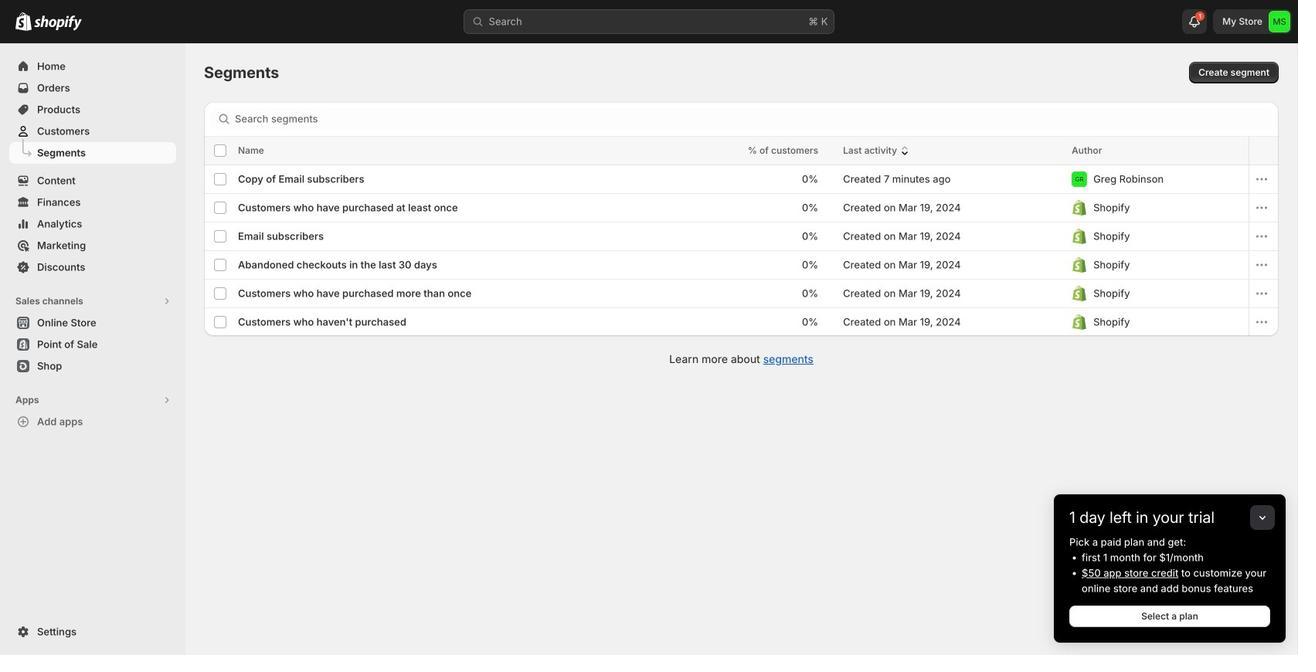 Task type: describe. For each thing, give the bounding box(es) containing it.
shopify image
[[15, 12, 32, 31]]

my store image
[[1269, 11, 1291, 32]]



Task type: vqa. For each thing, say whether or not it's contained in the screenshot.
$1/month
no



Task type: locate. For each thing, give the bounding box(es) containing it.
Search segments text field
[[235, 108, 1273, 130]]

shopify image
[[34, 15, 82, 31]]

greg robinson image
[[1072, 172, 1088, 187]]



